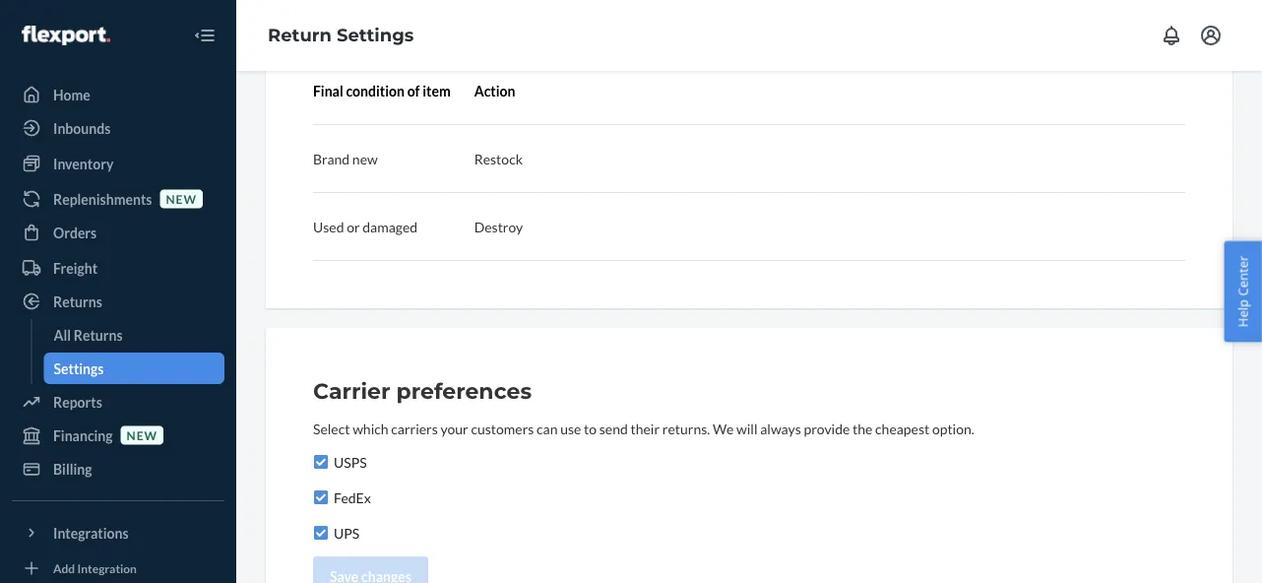 Task type: vqa. For each thing, say whether or not it's contained in the screenshot.
topmost IN
no



Task type: locate. For each thing, give the bounding box(es) containing it.
billing link
[[12, 453, 225, 485]]

new
[[352, 150, 378, 167], [166, 191, 197, 206], [127, 428, 158, 442]]

returns
[[53, 293, 102, 310], [74, 326, 123, 343]]

select
[[313, 420, 350, 437]]

check square image
[[313, 525, 329, 541]]

inventory
[[53, 155, 114, 172]]

financing
[[53, 427, 113, 444]]

0 vertical spatial returns
[[53, 293, 102, 310]]

replenishments
[[53, 191, 152, 207]]

destroy
[[474, 218, 523, 235]]

add
[[53, 561, 75, 575]]

the
[[853, 420, 873, 437]]

1 horizontal spatial settings
[[337, 24, 414, 46]]

check square image
[[313, 454, 329, 470], [313, 489, 329, 505]]

return
[[268, 24, 332, 46]]

1 horizontal spatial new
[[166, 191, 197, 206]]

carrier
[[313, 378, 390, 404]]

restock
[[474, 150, 523, 167]]

returns right 'all'
[[74, 326, 123, 343]]

0 horizontal spatial new
[[127, 428, 158, 442]]

settings up condition
[[337, 24, 414, 46]]

1 vertical spatial check square image
[[313, 489, 329, 505]]

new for replenishments
[[166, 191, 197, 206]]

preferences
[[397, 378, 532, 404]]

condition
[[346, 82, 405, 99]]

final condition of item
[[313, 82, 451, 99]]

1 vertical spatial returns
[[74, 326, 123, 343]]

2 vertical spatial new
[[127, 428, 158, 442]]

returns down freight
[[53, 293, 102, 310]]

all returns link
[[44, 319, 225, 351]]

reports
[[53, 393, 102, 410]]

or
[[347, 218, 360, 235]]

0 horizontal spatial settings
[[54, 360, 104, 377]]

settings
[[337, 24, 414, 46], [54, 360, 104, 377]]

integrations button
[[12, 517, 225, 549]]

add integration
[[53, 561, 137, 575]]

used or damaged
[[313, 218, 418, 235]]

open notifications image
[[1160, 24, 1184, 47]]

new right brand
[[352, 150, 378, 167]]

orders link
[[12, 217, 225, 248]]

carrier preferences
[[313, 378, 532, 404]]

1 check square image from the top
[[313, 454, 329, 470]]

inbounds
[[53, 120, 111, 136]]

2 horizontal spatial new
[[352, 150, 378, 167]]

to
[[584, 420, 597, 437]]

new up orders link
[[166, 191, 197, 206]]

use
[[561, 420, 581, 437]]

billing
[[53, 460, 92, 477]]

your
[[441, 420, 469, 437]]

check square image up check square icon
[[313, 489, 329, 505]]

0 vertical spatial new
[[352, 150, 378, 167]]

settings up reports
[[54, 360, 104, 377]]

send
[[600, 420, 628, 437]]

new down reports link
[[127, 428, 158, 442]]

1 vertical spatial new
[[166, 191, 197, 206]]

brand
[[313, 150, 350, 167]]

check square image down select
[[313, 454, 329, 470]]

always
[[761, 420, 801, 437]]

help
[[1234, 299, 1252, 327]]

0 vertical spatial check square image
[[313, 454, 329, 470]]

center
[[1234, 256, 1252, 296]]

returns link
[[12, 286, 225, 317]]

select which carriers your customers can use to send their returns. we will always provide the cheapest option.
[[313, 420, 975, 437]]

of
[[407, 82, 420, 99]]

damaged
[[363, 218, 418, 235]]



Task type: describe. For each thing, give the bounding box(es) containing it.
inbounds link
[[12, 112, 225, 144]]

returns.
[[663, 420, 710, 437]]

can
[[537, 420, 558, 437]]

orders
[[53, 224, 97, 241]]

inventory link
[[12, 148, 225, 179]]

cheapest
[[876, 420, 930, 437]]

returns inside returns link
[[53, 293, 102, 310]]

home
[[53, 86, 90, 103]]

1 vertical spatial settings
[[54, 360, 104, 377]]

all
[[54, 326, 71, 343]]

flexport logo image
[[22, 26, 110, 45]]

their
[[631, 420, 660, 437]]

which
[[353, 420, 389, 437]]

open account menu image
[[1200, 24, 1223, 47]]

new for financing
[[127, 428, 158, 442]]

return settings link
[[268, 24, 414, 46]]

action
[[474, 82, 516, 99]]

will
[[737, 420, 758, 437]]

return settings
[[268, 24, 414, 46]]

customers
[[471, 420, 534, 437]]

brand new
[[313, 150, 378, 167]]

item
[[423, 82, 451, 99]]

integrations
[[53, 524, 129, 541]]

add integration link
[[12, 556, 225, 580]]

option.
[[933, 420, 975, 437]]

freight
[[53, 260, 98, 276]]

help center button
[[1225, 241, 1263, 342]]

final
[[313, 82, 343, 99]]

settings link
[[44, 353, 225, 384]]

home link
[[12, 79, 225, 110]]

freight link
[[12, 252, 225, 284]]

help center
[[1234, 256, 1252, 327]]

0 vertical spatial settings
[[337, 24, 414, 46]]

reports link
[[12, 386, 225, 418]]

returns inside all returns link
[[74, 326, 123, 343]]

all returns
[[54, 326, 123, 343]]

we
[[713, 420, 734, 437]]

integration
[[77, 561, 137, 575]]

provide
[[804, 420, 850, 437]]

2 check square image from the top
[[313, 489, 329, 505]]

close navigation image
[[193, 24, 217, 47]]

carriers
[[391, 420, 438, 437]]

used
[[313, 218, 344, 235]]



